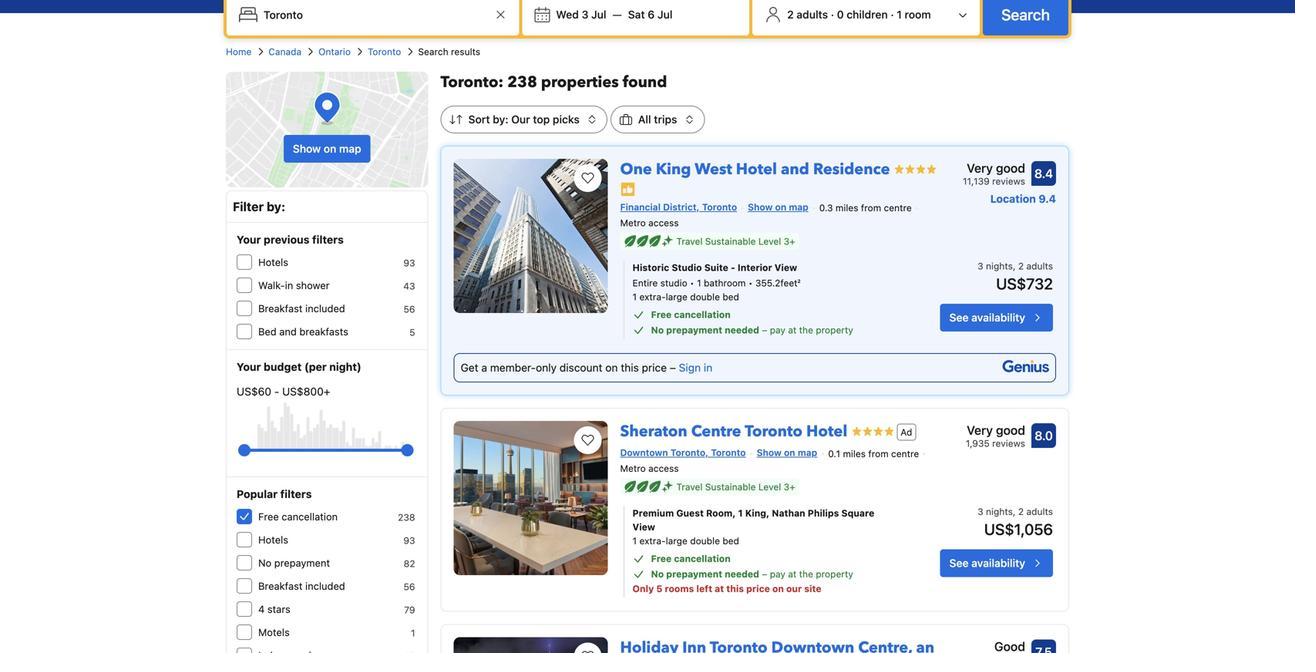 Task type: vqa. For each thing, say whether or not it's contained in the screenshot.


Task type: describe. For each thing, give the bounding box(es) containing it.
Where are you going? field
[[258, 1, 492, 29]]

travel for king
[[677, 236, 703, 247]]

2 for one king west hotel and residence
[[1019, 261, 1024, 272]]

2 for sheraton centre toronto hotel
[[1019, 507, 1024, 517]]

your for your budget (per night)
[[237, 361, 261, 373]]

us$60 - us$800+
[[237, 385, 331, 398]]

found
[[623, 72, 668, 93]]

free for one
[[651, 309, 672, 320]]

1 • from the left
[[690, 278, 695, 289]]

prepayment up the stars
[[274, 557, 330, 569]]

one
[[621, 159, 652, 180]]

toronto for downtown toronto, toronto
[[711, 447, 746, 458]]

adults for one king west hotel and residence
[[1027, 261, 1054, 272]]

toronto link
[[368, 45, 401, 59]]

sheraton centre toronto hotel link
[[621, 415, 848, 442]]

1 vertical spatial 5
[[657, 584, 663, 595]]

, for one king west hotel and residence
[[1014, 261, 1016, 272]]

king
[[656, 159, 692, 180]]

location 9.4
[[991, 192, 1057, 205]]

entire studio • 1 bathroom • 355.2feet² 1 extra-large double bed
[[633, 278, 801, 302]]

one king west hotel and residence link
[[621, 153, 891, 180]]

pay for toronto
[[770, 569, 786, 580]]

very good element for 8.4
[[963, 159, 1026, 177]]

bed and breakfasts
[[258, 326, 349, 337]]

miles for one king west hotel and residence
[[836, 203, 859, 213]]

west
[[695, 159, 733, 180]]

sheraton centre toronto hotel image
[[454, 421, 608, 575]]

2 vertical spatial at
[[715, 584, 724, 595]]

location
[[991, 192, 1037, 205]]

interior
[[738, 262, 773, 273]]

show for sheraton
[[757, 447, 782, 458]]

2 · from the left
[[891, 8, 895, 21]]

– for centre
[[762, 569, 768, 580]]

1 vertical spatial 238
[[398, 512, 415, 523]]

reviews for 8.0
[[993, 438, 1026, 449]]

2 • from the left
[[749, 278, 753, 289]]

children
[[847, 8, 888, 21]]

1 down premium
[[633, 536, 637, 547]]

2 adults · 0 children · 1 room
[[788, 8, 932, 21]]

popular filters
[[237, 488, 312, 501]]

see availability for sheraton centre toronto hotel
[[950, 557, 1026, 570]]

- inside the historic studio suite - interior view 'link'
[[731, 262, 736, 273]]

rooms
[[665, 584, 695, 595]]

on inside button
[[324, 142, 337, 155]]

scored 7.5 element
[[1032, 640, 1057, 653]]

0 horizontal spatial 5
[[410, 327, 415, 338]]

sign in link
[[679, 361, 713, 374]]

us$732
[[997, 275, 1054, 293]]

at for toronto
[[789, 569, 797, 580]]

sign
[[679, 361, 701, 374]]

us$1,056
[[985, 520, 1054, 539]]

needed for toronto
[[725, 569, 760, 580]]

downtown
[[621, 447, 668, 458]]

1 56 from the top
[[404, 304, 415, 315]]

1 inside 2 adults · 0 children · 1 room dropdown button
[[897, 8, 902, 21]]

1 93 from the top
[[404, 258, 415, 268]]

3+ for toronto
[[784, 482, 796, 493]]

availability for sheraton centre toronto hotel
[[972, 557, 1026, 570]]

centre
[[692, 421, 742, 442]]

show inside button
[[293, 142, 321, 155]]

sustainable for west
[[706, 236, 756, 247]]

hotel for west
[[737, 159, 778, 180]]

1 · from the left
[[831, 8, 835, 21]]

2 breakfast from the top
[[258, 580, 303, 592]]

needed for west
[[725, 325, 760, 336]]

by: for sort
[[493, 113, 509, 126]]

0
[[838, 8, 844, 21]]

premium
[[633, 508, 674, 519]]

1 vertical spatial and
[[279, 326, 297, 337]]

no prepayment
[[258, 557, 330, 569]]

property for sheraton centre toronto hotel
[[816, 569, 854, 580]]

0.1 miles from centre metro access
[[621, 448, 920, 474]]

map for sheraton centre toronto hotel
[[798, 447, 818, 458]]

pay for west
[[770, 325, 786, 336]]

1 vertical spatial cancellation
[[282, 511, 338, 523]]

sheraton centre toronto hotel
[[621, 421, 848, 442]]

your budget (per night)
[[237, 361, 362, 373]]

level for toronto
[[759, 482, 782, 493]]

one king west hotel and residence image
[[454, 159, 608, 313]]

your for your previous filters
[[237, 233, 261, 246]]

sustainable for toronto
[[706, 482, 756, 493]]

2 large from the top
[[666, 536, 688, 547]]

wed 3 jul — sat 6 jul
[[556, 8, 673, 21]]

our
[[512, 113, 531, 126]]

0 vertical spatial 3
[[582, 8, 589, 21]]

view inside premium guest room, 1 king, nathan philips square view
[[633, 522, 656, 533]]

left
[[697, 584, 713, 595]]

us$60
[[237, 385, 272, 398]]

1 breakfast included from the top
[[258, 303, 345, 314]]

all
[[639, 113, 652, 126]]

free cancellation for sheraton
[[651, 554, 731, 564]]

trips
[[654, 113, 678, 126]]

downtown toronto, toronto
[[621, 447, 746, 458]]

toronto,
[[671, 447, 709, 458]]

no up '4'
[[258, 557, 272, 569]]

historic studio suite - interior view
[[633, 262, 798, 273]]

see for one king west hotel and residence
[[950, 311, 969, 324]]

level for west
[[759, 236, 782, 247]]

search button
[[984, 0, 1069, 35]]

availability for one king west hotel and residence
[[972, 311, 1026, 324]]

bed
[[258, 326, 277, 337]]

centre for one king west hotel and residence
[[884, 203, 912, 213]]

adults for sheraton centre toronto hotel
[[1027, 507, 1054, 517]]

canada link
[[269, 45, 302, 59]]

ad
[[901, 427, 913, 438]]

toronto for financial district, toronto
[[703, 202, 738, 212]]

canada
[[269, 46, 302, 57]]

—
[[613, 8, 622, 21]]

from for sheraton centre toronto hotel
[[869, 448, 889, 459]]

access for one
[[649, 218, 679, 228]]

2 adults · 0 children · 1 room button
[[759, 0, 974, 29]]

2 bed from the top
[[723, 536, 740, 547]]

only
[[536, 361, 557, 374]]

premium guest room, 1 king, nathan philips square view link
[[633, 507, 894, 534]]

1 included from the top
[[305, 303, 345, 314]]

cancellation for one
[[674, 309, 731, 320]]

wed 3 jul button
[[550, 1, 613, 29]]

2 included from the top
[[305, 580, 345, 592]]

sort by: our top picks
[[469, 113, 580, 126]]

us$800+
[[282, 385, 331, 398]]

this property is part of our preferred partner programme. it is committed to providing commendable service and good value. it will pay us a higher commission if you make a booking. image
[[621, 182, 636, 197]]

1 vertical spatial –
[[670, 361, 676, 374]]

search for search
[[1002, 5, 1051, 24]]

map for one king west hotel and residence
[[789, 202, 809, 212]]

see availability for one king west hotel and residence
[[950, 311, 1026, 324]]

bathroom
[[704, 278, 746, 289]]

1 jul from the left
[[592, 8, 607, 21]]

1 hotels from the top
[[258, 256, 289, 268]]

nathan
[[772, 508, 806, 519]]

a
[[482, 361, 488, 374]]

show on map button
[[284, 135, 371, 163]]

1 vertical spatial -
[[274, 385, 279, 398]]

historic
[[633, 262, 670, 273]]

toronto: 238 properties found
[[441, 72, 668, 93]]

1 vertical spatial filters
[[281, 488, 312, 501]]

3 nights , 2 adults us$732
[[978, 261, 1054, 293]]

free cancellation for one
[[651, 309, 731, 320]]

show on map inside button
[[293, 142, 362, 155]]

0.3
[[820, 203, 834, 213]]

3+ for west
[[784, 236, 796, 247]]

walk-in shower
[[258, 280, 330, 291]]

1 down entire
[[633, 292, 637, 302]]

2 hotels from the top
[[258, 534, 289, 546]]

travel sustainable level 3+ for toronto
[[677, 482, 796, 493]]

guest
[[677, 508, 704, 519]]

no for one
[[651, 325, 664, 336]]

only
[[633, 584, 654, 595]]

1 horizontal spatial filters
[[312, 233, 344, 246]]

1 vertical spatial free cancellation
[[258, 511, 338, 523]]

stars
[[268, 604, 291, 615]]

district,
[[663, 202, 700, 212]]

room
[[905, 8, 932, 21]]

very for 8.0
[[967, 423, 994, 438]]

sat
[[628, 8, 645, 21]]

home
[[226, 46, 252, 57]]

historic studio suite - interior view link
[[633, 261, 894, 275]]

free for sheraton
[[651, 554, 672, 564]]

from for one king west hotel and residence
[[862, 203, 882, 213]]

11,139
[[963, 176, 990, 187]]



Task type: locate. For each thing, give the bounding box(es) containing it.
blue genius logo image
[[1003, 360, 1050, 373], [1003, 360, 1050, 373]]

financial
[[621, 202, 661, 212]]

(per
[[305, 361, 327, 373]]

breakfast included down the no prepayment
[[258, 580, 345, 592]]

access inside 0.3 miles from centre metro access
[[649, 218, 679, 228]]

2 your from the top
[[237, 361, 261, 373]]

prepayment up sign in link
[[667, 325, 723, 336]]

1 , from the top
[[1014, 261, 1016, 272]]

reviews inside very good 11,139 reviews
[[993, 176, 1026, 187]]

1 vertical spatial ,
[[1014, 507, 1016, 517]]

adults inside dropdown button
[[797, 8, 829, 21]]

1 horizontal spatial ·
[[891, 8, 895, 21]]

free cancellation inside property group
[[651, 309, 731, 320]]

and
[[781, 159, 810, 180], [279, 326, 297, 337]]

5 down 43
[[410, 327, 415, 338]]

metro for one king west hotel and residence
[[621, 218, 646, 228]]

1 vertical spatial good
[[997, 423, 1026, 438]]

0 horizontal spatial •
[[690, 278, 695, 289]]

1 your from the top
[[237, 233, 261, 246]]

2 no prepayment needed – pay at the property from the top
[[651, 569, 854, 580]]

3+ up "nathan"
[[784, 482, 796, 493]]

1 vertical spatial free
[[258, 511, 279, 523]]

0 vertical spatial see
[[950, 311, 969, 324]]

pay inside property group
[[770, 325, 786, 336]]

prepayment inside property group
[[667, 325, 723, 336]]

1 vertical spatial double
[[691, 536, 720, 547]]

centre for sheraton centre toronto hotel
[[892, 448, 920, 459]]

8.0
[[1035, 429, 1054, 443]]

free down the "studio"
[[651, 309, 672, 320]]

adults left 0
[[797, 8, 829, 21]]

2 extra- from the top
[[640, 536, 666, 547]]

2 vertical spatial free cancellation
[[651, 554, 731, 564]]

1 horizontal spatial 5
[[657, 584, 663, 595]]

our
[[787, 584, 802, 595]]

toronto down where are you going? field
[[368, 46, 401, 57]]

by: for filter
[[267, 199, 286, 214]]

property group
[[441, 140, 1075, 396]]

0 vertical spatial very
[[967, 161, 994, 175]]

toronto down sheraton centre toronto hotel
[[711, 447, 746, 458]]

at for west
[[789, 325, 797, 336]]

pay down the 355.2feet²
[[770, 325, 786, 336]]

1 vertical spatial large
[[666, 536, 688, 547]]

0 horizontal spatial ·
[[831, 8, 835, 21]]

2 level from the top
[[759, 482, 782, 493]]

all trips button
[[611, 106, 705, 133]]

breakfasts
[[300, 326, 349, 337]]

bed down bathroom
[[723, 292, 740, 302]]

2 56 from the top
[[404, 582, 415, 592]]

0 vertical spatial the
[[800, 325, 814, 336]]

2 vertical spatial 2
[[1019, 507, 1024, 517]]

0 horizontal spatial in
[[285, 280, 293, 291]]

search results updated. toronto: 238 properties found. applied filters: free cancellation. element
[[441, 72, 1070, 93]]

1 inside premium guest room, 1 king, nathan philips square view
[[739, 508, 743, 519]]

the inside property group
[[800, 325, 814, 336]]

hotels up the walk-
[[258, 256, 289, 268]]

2 left 0
[[788, 8, 794, 21]]

prepayment for sheraton
[[667, 569, 723, 580]]

access down financial district, toronto
[[649, 218, 679, 228]]

0 vertical spatial price
[[642, 361, 667, 374]]

cancellation
[[674, 309, 731, 320], [282, 511, 338, 523], [674, 554, 731, 564]]

2 property from the top
[[816, 569, 854, 580]]

2 vertical spatial show on map
[[757, 447, 818, 458]]

1 travel sustainable level 3+ from the top
[[677, 236, 796, 247]]

see availability link for sheraton centre toronto hotel
[[941, 550, 1054, 578]]

jul right 6
[[658, 8, 673, 21]]

show inside property group
[[748, 202, 773, 212]]

square
[[842, 508, 875, 519]]

2 access from the top
[[649, 463, 679, 474]]

your up us$60 in the bottom of the page
[[237, 361, 261, 373]]

hotels up the no prepayment
[[258, 534, 289, 546]]

access inside 0.1 miles from centre metro access
[[649, 463, 679, 474]]

1 double from the top
[[691, 292, 720, 302]]

search inside button
[[1002, 5, 1051, 24]]

reviews inside "very good 1,935 reviews"
[[993, 438, 1026, 449]]

2 breakfast included from the top
[[258, 580, 345, 592]]

show for one
[[748, 202, 773, 212]]

1 the from the top
[[800, 325, 814, 336]]

the down the 355.2feet²
[[800, 325, 814, 336]]

toronto down west on the right of the page
[[703, 202, 738, 212]]

1 see availability from the top
[[950, 311, 1026, 324]]

1 needed from the top
[[725, 325, 760, 336]]

double inside entire studio • 1 bathroom • 355.2feet² 1 extra-large double bed
[[691, 292, 720, 302]]

price inside property group
[[642, 361, 667, 374]]

see availability link
[[941, 304, 1054, 332], [941, 550, 1054, 578]]

reviews for 8.4
[[993, 176, 1026, 187]]

2 see availability link from the top
[[941, 550, 1054, 578]]

0 horizontal spatial this
[[621, 361, 639, 374]]

search results
[[418, 46, 481, 57]]

1 travel from the top
[[677, 236, 703, 247]]

nights for sheraton centre toronto hotel
[[987, 507, 1014, 517]]

2 vertical spatial 3
[[978, 507, 984, 517]]

0 vertical spatial good
[[997, 161, 1026, 175]]

1 reviews from the top
[[993, 176, 1026, 187]]

this inside property group
[[621, 361, 639, 374]]

extra- down entire
[[640, 292, 666, 302]]

motels
[[258, 627, 290, 638]]

· right children
[[891, 8, 895, 21]]

very good element up the location
[[963, 159, 1026, 177]]

1 availability from the top
[[972, 311, 1026, 324]]

hotel for toronto
[[807, 421, 848, 442]]

residence
[[814, 159, 891, 180]]

from right "0.1"
[[869, 448, 889, 459]]

2 inside dropdown button
[[788, 8, 794, 21]]

0 vertical spatial –
[[762, 325, 768, 336]]

2 vertical spatial free
[[651, 554, 672, 564]]

availability inside property group
[[972, 311, 1026, 324]]

0 vertical spatial pay
[[770, 325, 786, 336]]

1 vertical spatial travel
[[677, 482, 703, 493]]

1 good from the top
[[997, 161, 1026, 175]]

0 vertical spatial and
[[781, 159, 810, 180]]

miles inside 0.1 miles from centre metro access
[[843, 448, 866, 459]]

4 stars
[[258, 604, 291, 615]]

at up our
[[789, 569, 797, 580]]

view
[[775, 262, 798, 273], [633, 522, 656, 533]]

3+ down 0.3 miles from centre metro access
[[784, 236, 796, 247]]

, up "us$732"
[[1014, 261, 1016, 272]]

see inside property group
[[950, 311, 969, 324]]

3 inside 3 nights , 2 adults us$1,056
[[978, 507, 984, 517]]

nights for one king west hotel and residence
[[987, 261, 1014, 272]]

free down 1 extra-large double bed
[[651, 554, 672, 564]]

prepayment for one
[[667, 325, 723, 336]]

metro inside 0.3 miles from centre metro access
[[621, 218, 646, 228]]

previous
[[264, 233, 310, 246]]

1 vertical spatial reviews
[[993, 438, 1026, 449]]

scored 8.4 element
[[1032, 161, 1057, 186]]

the up 'site'
[[800, 569, 814, 580]]

79
[[404, 605, 415, 616]]

1 access from the top
[[649, 218, 679, 228]]

no for sheraton
[[651, 569, 664, 580]]

cancellation down entire studio • 1 bathroom • 355.2feet² 1 extra-large double bed
[[674, 309, 731, 320]]

2 , from the top
[[1014, 507, 1016, 517]]

hotel inside one king west hotel and residence link
[[737, 159, 778, 180]]

• down interior on the right top
[[749, 278, 753, 289]]

–
[[762, 325, 768, 336], [670, 361, 676, 374], [762, 569, 768, 580]]

from down residence
[[862, 203, 882, 213]]

popular
[[237, 488, 278, 501]]

your previous filters
[[237, 233, 344, 246]]

property
[[816, 325, 854, 336], [816, 569, 854, 580]]

double down bathroom
[[691, 292, 720, 302]]

0 vertical spatial travel sustainable level 3+
[[677, 236, 796, 247]]

get
[[461, 361, 479, 374]]

sustainable up suite
[[706, 236, 756, 247]]

by:
[[493, 113, 509, 126], [267, 199, 286, 214]]

breakfast included
[[258, 303, 345, 314], [258, 580, 345, 592]]

see for sheraton centre toronto hotel
[[950, 557, 969, 570]]

travel for centre
[[677, 482, 703, 493]]

1,935
[[966, 438, 990, 449]]

2 see from the top
[[950, 557, 969, 570]]

0 vertical spatial bed
[[723, 292, 740, 302]]

king,
[[746, 508, 770, 519]]

reviews up the location
[[993, 176, 1026, 187]]

show on map inside property group
[[748, 202, 809, 212]]

double
[[691, 292, 720, 302], [691, 536, 720, 547]]

filters right popular
[[281, 488, 312, 501]]

large inside entire studio • 1 bathroom • 355.2feet² 1 extra-large double bed
[[666, 292, 688, 302]]

reviews right 1,935
[[993, 438, 1026, 449]]

price left our
[[747, 584, 771, 595]]

adults up us$1,056 on the right bottom of the page
[[1027, 507, 1054, 517]]

good inside "very good 1,935 reviews"
[[997, 423, 1026, 438]]

0 vertical spatial hotels
[[258, 256, 289, 268]]

1 vertical spatial very
[[967, 423, 994, 438]]

1 vertical spatial 93
[[404, 535, 415, 546]]

extra- inside entire studio • 1 bathroom • 355.2feet² 1 extra-large double bed
[[640, 292, 666, 302]]

bed inside entire studio • 1 bathroom • 355.2feet² 1 extra-large double bed
[[723, 292, 740, 302]]

good up the location
[[997, 161, 1026, 175]]

see availability link down "us$732"
[[941, 304, 1054, 332]]

travel up studio
[[677, 236, 703, 247]]

0 vertical spatial no prepayment needed – pay at the property
[[651, 325, 854, 336]]

very good element
[[963, 159, 1026, 177], [966, 421, 1026, 440]]

search for search results
[[418, 46, 449, 57]]

1 vertical spatial included
[[305, 580, 345, 592]]

cancellation down 1 extra-large double bed
[[674, 554, 731, 564]]

free cancellation
[[651, 309, 731, 320], [258, 511, 338, 523], [651, 554, 731, 564]]

adults inside 3 nights , 2 adults us$732
[[1027, 261, 1054, 272]]

0 vertical spatial from
[[862, 203, 882, 213]]

pay
[[770, 325, 786, 336], [770, 569, 786, 580]]

1 large from the top
[[666, 292, 688, 302]]

no inside property group
[[651, 325, 664, 336]]

·
[[831, 8, 835, 21], [891, 8, 895, 21]]

-
[[731, 262, 736, 273], [274, 385, 279, 398]]

studio
[[661, 278, 688, 289]]

discount
[[560, 361, 603, 374]]

only 5 rooms left at this price on our site
[[633, 584, 822, 595]]

0 vertical spatial search
[[1002, 5, 1051, 24]]

0 horizontal spatial -
[[274, 385, 279, 398]]

sustainable inside property group
[[706, 236, 756, 247]]

1 vertical spatial by:
[[267, 199, 286, 214]]

1 see availability link from the top
[[941, 304, 1054, 332]]

0 vertical spatial nights
[[987, 261, 1014, 272]]

0.1
[[829, 448, 841, 459]]

ontario
[[319, 46, 351, 57]]

hotel up "0.1"
[[807, 421, 848, 442]]

1 horizontal spatial •
[[749, 278, 753, 289]]

1 vertical spatial travel sustainable level 3+
[[677, 482, 796, 493]]

0 vertical spatial 238
[[508, 72, 538, 93]]

4
[[258, 604, 265, 615]]

3 for sheraton centre toronto hotel
[[978, 507, 984, 517]]

very for 8.4
[[967, 161, 994, 175]]

financial district, toronto
[[621, 202, 738, 212]]

0 vertical spatial your
[[237, 233, 261, 246]]

0 vertical spatial in
[[285, 280, 293, 291]]

, for sheraton centre toronto hotel
[[1014, 507, 1016, 517]]

shower
[[296, 280, 330, 291]]

sustainable up room, at right bottom
[[706, 482, 756, 493]]

needed up only 5 rooms left at this price on our site
[[725, 569, 760, 580]]

0 vertical spatial show on map
[[293, 142, 362, 155]]

1 vertical spatial show on map
[[748, 202, 809, 212]]

1 no prepayment needed – pay at the property from the top
[[651, 325, 854, 336]]

in right sign
[[704, 361, 713, 374]]

level down 0.1 miles from centre metro access
[[759, 482, 782, 493]]

0 vertical spatial -
[[731, 262, 736, 273]]

no prepayment needed – pay at the property for toronto
[[651, 569, 854, 580]]

centre down residence
[[884, 203, 912, 213]]

room,
[[707, 508, 736, 519]]

1 vertical spatial 56
[[404, 582, 415, 592]]

no down entire
[[651, 325, 664, 336]]

results
[[451, 46, 481, 57]]

and right bed
[[279, 326, 297, 337]]

0 vertical spatial 3+
[[784, 236, 796, 247]]

member-
[[490, 361, 536, 374]]

0 vertical spatial included
[[305, 303, 345, 314]]

1 vertical spatial show
[[748, 202, 773, 212]]

2 travel from the top
[[677, 482, 703, 493]]

view inside the historic studio suite - interior view 'link'
[[775, 262, 798, 273]]

3 inside 3 nights , 2 adults us$732
[[978, 261, 984, 272]]

very up 1,935
[[967, 423, 994, 438]]

good element
[[967, 638, 1026, 653]]

2 see availability from the top
[[950, 557, 1026, 570]]

0 vertical spatial see availability
[[950, 311, 1026, 324]]

by: left our
[[493, 113, 509, 126]]

- right suite
[[731, 262, 736, 273]]

0 vertical spatial needed
[[725, 325, 760, 336]]

hotel right west on the right of the page
[[737, 159, 778, 180]]

large
[[666, 292, 688, 302], [666, 536, 688, 547]]

3+ inside property group
[[784, 236, 796, 247]]

1 sustainable from the top
[[706, 236, 756, 247]]

property inside group
[[816, 325, 854, 336]]

355.2feet²
[[756, 278, 801, 289]]

0 vertical spatial breakfast included
[[258, 303, 345, 314]]

on
[[324, 142, 337, 155], [776, 202, 787, 212], [606, 361, 618, 374], [785, 447, 796, 458], [773, 584, 784, 595]]

access down downtown
[[649, 463, 679, 474]]

good for 8.4
[[997, 161, 1026, 175]]

0 vertical spatial see availability link
[[941, 304, 1054, 332]]

1 pay from the top
[[770, 325, 786, 336]]

1 see from the top
[[950, 311, 969, 324]]

this right left
[[727, 584, 744, 595]]

2 reviews from the top
[[993, 438, 1026, 449]]

2 double from the top
[[691, 536, 720, 547]]

centre inside 0.1 miles from centre metro access
[[892, 448, 920, 459]]

travel inside property group
[[677, 236, 703, 247]]

see availability down 3 nights , 2 adults us$732
[[950, 311, 1026, 324]]

nights up "us$732"
[[987, 261, 1014, 272]]

– down the 355.2feet²
[[762, 325, 768, 336]]

scored 8.0 element
[[1032, 423, 1057, 448]]

see availability down us$1,056 on the right bottom of the page
[[950, 557, 1026, 570]]

metro
[[621, 218, 646, 228], [621, 463, 646, 474]]

travel sustainable level 3+ inside property group
[[677, 236, 796, 247]]

, inside 3 nights , 2 adults us$1,056
[[1014, 507, 1016, 517]]

– for king
[[762, 325, 768, 336]]

sort
[[469, 113, 490, 126]]

0 vertical spatial map
[[339, 142, 362, 155]]

93
[[404, 258, 415, 268], [404, 535, 415, 546]]

1 vertical spatial sustainable
[[706, 482, 756, 493]]

1 vertical spatial 2
[[1019, 261, 1024, 272]]

1 vertical spatial map
[[789, 202, 809, 212]]

0 vertical spatial extra-
[[640, 292, 666, 302]]

nights inside 3 nights , 2 adults us$1,056
[[987, 507, 1014, 517]]

5 right only
[[657, 584, 663, 595]]

group
[[245, 438, 408, 463]]

3 for one king west hotel and residence
[[978, 261, 984, 272]]

breakfast included up bed and breakfasts
[[258, 303, 345, 314]]

map inside button
[[339, 142, 362, 155]]

1 vertical spatial breakfast included
[[258, 580, 345, 592]]

walk-
[[258, 280, 285, 291]]

1 horizontal spatial price
[[747, 584, 771, 595]]

1 vertical spatial your
[[237, 361, 261, 373]]

1 horizontal spatial this
[[727, 584, 744, 595]]

1 vertical spatial needed
[[725, 569, 760, 580]]

property for one king west hotel and residence
[[816, 325, 854, 336]]

1 vertical spatial view
[[633, 522, 656, 533]]

filter by:
[[233, 199, 286, 214]]

1 horizontal spatial 238
[[508, 72, 538, 93]]

0 horizontal spatial and
[[279, 326, 297, 337]]

very good element left 8.0
[[966, 421, 1026, 440]]

from inside 0.3 miles from centre metro access
[[862, 203, 882, 213]]

2 availability from the top
[[972, 557, 1026, 570]]

0 vertical spatial sustainable
[[706, 236, 756, 247]]

toronto inside sheraton centre toronto hotel 'link'
[[745, 421, 803, 442]]

access for sheraton
[[649, 463, 679, 474]]

2 metro from the top
[[621, 463, 646, 474]]

in left shower
[[285, 280, 293, 291]]

very good 11,139 reviews
[[963, 161, 1026, 187]]

one king west hotel and residence
[[621, 159, 891, 180]]

1 vertical spatial this
[[727, 584, 744, 595]]

at inside property group
[[789, 325, 797, 336]]

show on map for sheraton centre toronto hotel
[[757, 447, 818, 458]]

hotels
[[258, 256, 289, 268], [258, 534, 289, 546]]

1 property from the top
[[816, 325, 854, 336]]

0.3 miles from centre metro access
[[621, 203, 912, 228]]

bed
[[723, 292, 740, 302], [723, 536, 740, 547]]

good inside very good 11,139 reviews
[[997, 161, 1026, 175]]

0 vertical spatial 56
[[404, 304, 415, 315]]

1 vertical spatial property
[[816, 569, 854, 580]]

see availability inside property group
[[950, 311, 1026, 324]]

cancellation inside property group
[[674, 309, 731, 320]]

the for west
[[800, 325, 814, 336]]

1 vertical spatial access
[[649, 463, 679, 474]]

2 inside 3 nights , 2 adults us$1,056
[[1019, 507, 1024, 517]]

show on map for one king west hotel and residence
[[748, 202, 809, 212]]

ontario link
[[319, 45, 351, 59]]

1 level from the top
[[759, 236, 782, 247]]

and up 0.3 miles from centre metro access
[[781, 159, 810, 180]]

3
[[582, 8, 589, 21], [978, 261, 984, 272], [978, 507, 984, 517]]

1 down studio
[[697, 278, 702, 289]]

adults inside 3 nights , 2 adults us$1,056
[[1027, 507, 1054, 517]]

0 vertical spatial property
[[816, 325, 854, 336]]

no prepayment needed – pay at the property down entire studio • 1 bathroom • 355.2feet² 1 extra-large double bed
[[651, 325, 854, 336]]

map inside property group
[[789, 202, 809, 212]]

0 vertical spatial at
[[789, 325, 797, 336]]

extra- down premium
[[640, 536, 666, 547]]

2 up us$1,056 on the right bottom of the page
[[1019, 507, 1024, 517]]

very inside very good 11,139 reviews
[[967, 161, 994, 175]]

studio
[[672, 262, 702, 273]]

centre inside 0.3 miles from centre metro access
[[884, 203, 912, 213]]

from inside 0.1 miles from centre metro access
[[869, 448, 889, 459]]

level inside property group
[[759, 236, 782, 247]]

bed down room, at right bottom
[[723, 536, 740, 547]]

, inside 3 nights , 2 adults us$732
[[1014, 261, 1016, 272]]

0 vertical spatial availability
[[972, 311, 1026, 324]]

miles inside 0.3 miles from centre metro access
[[836, 203, 859, 213]]

1 horizontal spatial by:
[[493, 113, 509, 126]]

nights inside 3 nights , 2 adults us$732
[[987, 261, 1014, 272]]

0 horizontal spatial by:
[[267, 199, 286, 214]]

1 left king,
[[739, 508, 743, 519]]

1 vertical spatial 3
[[978, 261, 984, 272]]

travel sustainable level 3+
[[677, 236, 796, 247], [677, 482, 796, 493]]

, up us$1,056 on the right bottom of the page
[[1014, 507, 1016, 517]]

1 very from the top
[[967, 161, 994, 175]]

2 pay from the top
[[770, 569, 786, 580]]

56 down 82
[[404, 582, 415, 592]]

this property is part of our preferred partner programme. it is committed to providing commendable service and good value. it will pay us a higher commission if you make a booking. image
[[621, 182, 636, 197]]

1 vertical spatial miles
[[843, 448, 866, 459]]

cancellation for sheraton
[[674, 554, 731, 564]]

1 metro from the top
[[621, 218, 646, 228]]

very good 1,935 reviews
[[966, 423, 1026, 449]]

metro for sheraton centre toronto hotel
[[621, 463, 646, 474]]

– up only 5 rooms left at this price on our site
[[762, 569, 768, 580]]

2 very from the top
[[967, 423, 994, 438]]

free cancellation down popular filters
[[258, 511, 338, 523]]

toronto for sheraton centre toronto hotel
[[745, 421, 803, 442]]

93 up 43
[[404, 258, 415, 268]]

2 93 from the top
[[404, 535, 415, 546]]

8.4
[[1035, 166, 1054, 181]]

the for toronto
[[800, 569, 814, 580]]

no prepayment needed – pay at the property up only 5 rooms left at this price on our site
[[651, 569, 854, 580]]

1 bed from the top
[[723, 292, 740, 302]]

and inside property group
[[781, 159, 810, 180]]

· left 0
[[831, 8, 835, 21]]

picks
[[553, 113, 580, 126]]

at down the 355.2feet²
[[789, 325, 797, 336]]

2 needed from the top
[[725, 569, 760, 580]]

1 vertical spatial extra-
[[640, 536, 666, 547]]

0 horizontal spatial 238
[[398, 512, 415, 523]]

very good element for 8.0
[[966, 421, 1026, 440]]

1 3+ from the top
[[784, 236, 796, 247]]

availability down "us$732"
[[972, 311, 1026, 324]]

1 down 79
[[411, 628, 415, 639]]

1 vertical spatial see availability link
[[941, 550, 1054, 578]]

82
[[404, 558, 415, 569]]

good left 8.0
[[997, 423, 1026, 438]]

sheraton
[[621, 421, 688, 442]]

1 vertical spatial centre
[[892, 448, 920, 459]]

sustainable
[[706, 236, 756, 247], [706, 482, 756, 493]]

included down the no prepayment
[[305, 580, 345, 592]]

miles right "0.1"
[[843, 448, 866, 459]]

0 vertical spatial by:
[[493, 113, 509, 126]]

in inside property group
[[704, 361, 713, 374]]

very inside "very good 1,935 reviews"
[[967, 423, 994, 438]]

2 inside 3 nights , 2 adults us$732
[[1019, 261, 1024, 272]]

travel up guest
[[677, 482, 703, 493]]

needed inside property group
[[725, 325, 760, 336]]

see availability
[[950, 311, 1026, 324], [950, 557, 1026, 570]]

1 horizontal spatial jul
[[658, 8, 673, 21]]

metro down financial
[[621, 218, 646, 228]]

top
[[533, 113, 550, 126]]

hotel inside sheraton centre toronto hotel 'link'
[[807, 421, 848, 442]]

1 horizontal spatial view
[[775, 262, 798, 273]]

1 vertical spatial hotels
[[258, 534, 289, 546]]

43
[[404, 281, 415, 292]]

budget
[[264, 361, 302, 373]]

night)
[[330, 361, 362, 373]]

free inside property group
[[651, 309, 672, 320]]

see availability link down us$1,056 on the right bottom of the page
[[941, 550, 1054, 578]]

reviews
[[993, 176, 1026, 187], [993, 438, 1026, 449]]

1 horizontal spatial -
[[731, 262, 736, 273]]

see availability link for one king west hotel and residence
[[941, 304, 1054, 332]]

•
[[690, 278, 695, 289], [749, 278, 753, 289]]

2 travel sustainable level 3+ from the top
[[677, 482, 796, 493]]

at
[[789, 325, 797, 336], [789, 569, 797, 580], [715, 584, 724, 595]]

your down filter
[[237, 233, 261, 246]]

centre down ad
[[892, 448, 920, 459]]

2 vertical spatial adults
[[1027, 507, 1054, 517]]

1 horizontal spatial in
[[704, 361, 713, 374]]

metro inside 0.1 miles from centre metro access
[[621, 463, 646, 474]]

pay up only 5 rooms left at this price on our site
[[770, 569, 786, 580]]

1 vertical spatial in
[[704, 361, 713, 374]]

2 jul from the left
[[658, 8, 673, 21]]

no prepayment needed – pay at the property inside property group
[[651, 325, 854, 336]]

view up the 355.2feet²
[[775, 262, 798, 273]]

2 nights from the top
[[987, 507, 1014, 517]]

2 good from the top
[[997, 423, 1026, 438]]

0 vertical spatial cancellation
[[674, 309, 731, 320]]

miles for sheraton centre toronto hotel
[[843, 448, 866, 459]]

1 breakfast from the top
[[258, 303, 303, 314]]

0 vertical spatial free
[[651, 309, 672, 320]]

good
[[997, 161, 1026, 175], [997, 423, 1026, 438]]

good for 8.0
[[997, 423, 1026, 438]]

prepayment up left
[[667, 569, 723, 580]]

no prepayment needed – pay at the property for west
[[651, 325, 854, 336]]

2 sustainable from the top
[[706, 482, 756, 493]]

– left sign
[[670, 361, 676, 374]]

2 the from the top
[[800, 569, 814, 580]]

1 vertical spatial 3+
[[784, 482, 796, 493]]

1 nights from the top
[[987, 261, 1014, 272]]

toronto inside property group
[[703, 202, 738, 212]]

travel sustainable level 3+ for west
[[677, 236, 796, 247]]

1 vertical spatial availability
[[972, 557, 1026, 570]]

large down guest
[[666, 536, 688, 547]]

free
[[651, 309, 672, 320], [258, 511, 279, 523], [651, 554, 672, 564]]

price
[[642, 361, 667, 374], [747, 584, 771, 595]]

nights up us$1,056 on the right bottom of the page
[[987, 507, 1014, 517]]

2 3+ from the top
[[784, 482, 796, 493]]

3 nights , 2 adults us$1,056
[[978, 507, 1054, 539]]

large down the "studio"
[[666, 292, 688, 302]]

1 extra- from the top
[[640, 292, 666, 302]]

availability down us$1,056 on the right bottom of the page
[[972, 557, 1026, 570]]



